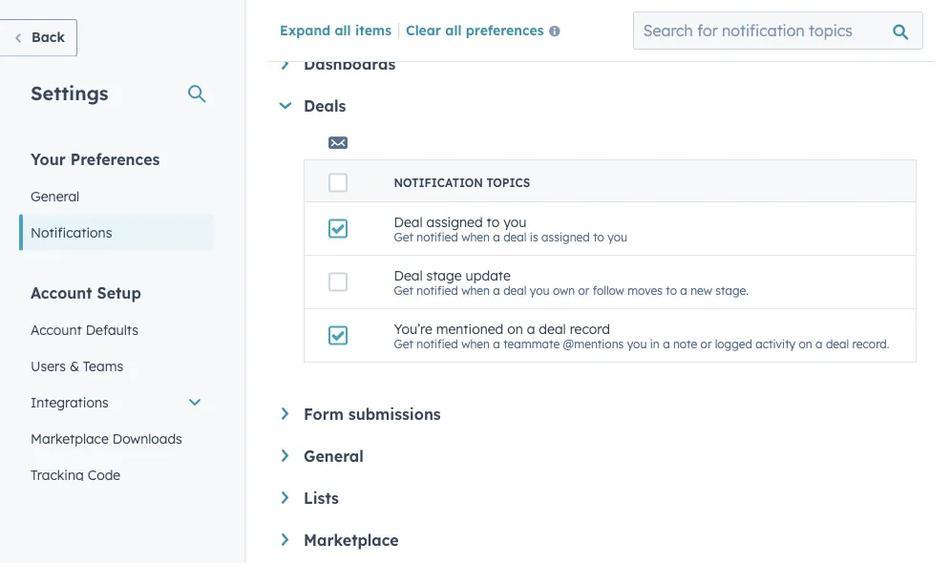 Task type: describe. For each thing, give the bounding box(es) containing it.
caret image for marketplace
[[282, 534, 289, 546]]

deal inside deal assigned to you get notified when a deal is assigned to you
[[504, 230, 527, 244]]

tracking code link
[[19, 457, 214, 494]]

code
[[88, 467, 121, 484]]

notified inside deal stage update get notified when a deal you own or follow moves to a new stage.
[[417, 284, 459, 298]]

record
[[570, 320, 611, 337]]

in
[[651, 337, 660, 351]]

integrations
[[31, 394, 109, 411]]

@mentions
[[563, 337, 624, 351]]

topics
[[487, 176, 531, 190]]

setup
[[97, 283, 141, 302]]

account setup element
[[19, 282, 214, 564]]

own
[[553, 284, 575, 298]]

caret image for dashboards
[[282, 57, 289, 70]]

notifications
[[31, 224, 112, 241]]

form
[[304, 405, 344, 424]]

caret image
[[282, 492, 289, 504]]

teammate
[[504, 337, 560, 351]]

marketplace button
[[282, 531, 917, 550]]

account setup
[[31, 283, 141, 302]]

0 horizontal spatial on
[[508, 320, 523, 337]]

a left new
[[681, 284, 688, 298]]

deal left "record"
[[539, 320, 566, 337]]

you up follow
[[608, 230, 628, 244]]

a right activity
[[816, 337, 823, 351]]

dashboards
[[304, 54, 396, 74]]

general button
[[282, 447, 917, 466]]

submissions
[[349, 405, 441, 424]]

when inside deal assigned to you get notified when a deal is assigned to you
[[462, 230, 490, 244]]

get inside deal stage update get notified when a deal you own or follow moves to a new stage.
[[394, 284, 414, 298]]

back link
[[0, 19, 77, 57]]

downloads
[[113, 431, 182, 447]]

you left the is
[[504, 213, 527, 230]]

general link
[[19, 178, 214, 215]]

mentioned
[[436, 320, 504, 337]]

caret image for general
[[282, 450, 289, 462]]

users & teams
[[31, 358, 123, 375]]

deals button
[[279, 97, 917, 116]]

stage
[[427, 267, 462, 284]]

note
[[674, 337, 698, 351]]

all for clear
[[446, 21, 462, 38]]

is
[[530, 230, 539, 244]]

marketplace for marketplace
[[304, 531, 399, 550]]

1 horizontal spatial assigned
[[542, 230, 590, 244]]

clear
[[406, 21, 441, 38]]

you're
[[394, 320, 433, 337]]

preferences
[[70, 150, 160, 169]]

update
[[466, 267, 511, 284]]

get inside you're mentioned on a deal record get notified when a teammate @mentions you in a note or logged activity on a deal record.
[[394, 337, 414, 351]]

expand
[[280, 21, 331, 38]]

items
[[355, 21, 392, 38]]

1 horizontal spatial on
[[799, 337, 813, 351]]

notified inside you're mentioned on a deal record get notified when a teammate @mentions you in a note or logged activity on a deal record.
[[417, 337, 459, 351]]

form submissions
[[304, 405, 441, 424]]

moves
[[628, 284, 663, 298]]

lists button
[[282, 489, 917, 508]]

account for account setup
[[31, 283, 92, 302]]

notifications link
[[19, 215, 214, 251]]

clear all preferences button
[[406, 20, 568, 43]]



Task type: locate. For each thing, give the bounding box(es) containing it.
activity
[[756, 337, 796, 351]]

0 vertical spatial get
[[394, 230, 414, 244]]

1 horizontal spatial marketplace
[[304, 531, 399, 550]]

a inside deal assigned to you get notified when a deal is assigned to you
[[493, 230, 501, 244]]

0 horizontal spatial or
[[579, 284, 590, 298]]

back
[[32, 29, 65, 45]]

your preferences element
[[19, 149, 214, 251]]

0 horizontal spatial all
[[335, 21, 351, 38]]

0 vertical spatial when
[[462, 230, 490, 244]]

caret image inside 'general' dropdown button
[[282, 450, 289, 462]]

caret image for form submissions
[[282, 408, 289, 420]]

caret image inside "form submissions" dropdown button
[[282, 408, 289, 420]]

clear all preferences
[[406, 21, 544, 38]]

account defaults link
[[19, 312, 214, 348]]

get
[[394, 230, 414, 244], [394, 284, 414, 298], [394, 337, 414, 351]]

defaults
[[86, 322, 139, 338]]

you left in
[[628, 337, 647, 351]]

caret image
[[282, 57, 289, 70], [279, 102, 292, 109], [282, 408, 289, 420], [282, 450, 289, 462], [282, 534, 289, 546]]

assigned
[[427, 213, 483, 230], [542, 230, 590, 244]]

deal left the is
[[504, 230, 527, 244]]

deal inside deal stage update get notified when a deal you own or follow moves to a new stage.
[[504, 284, 527, 298]]

deal assigned to you get notified when a deal is assigned to you
[[394, 213, 628, 244]]

1 horizontal spatial or
[[701, 337, 712, 351]]

marketplace
[[31, 431, 109, 447], [304, 531, 399, 550]]

to right moves on the bottom of the page
[[666, 284, 678, 298]]

all inside button
[[446, 21, 462, 38]]

caret image inside deals dropdown button
[[279, 102, 292, 109]]

tracking
[[31, 467, 84, 484]]

1 all from the left
[[335, 21, 351, 38]]

notified
[[417, 230, 459, 244], [417, 284, 459, 298], [417, 337, 459, 351]]

1 horizontal spatial to
[[594, 230, 605, 244]]

marketplace for marketplace downloads
[[31, 431, 109, 447]]

deal stage update get notified when a deal you own or follow moves to a new stage.
[[394, 267, 749, 298]]

0 horizontal spatial assigned
[[427, 213, 483, 230]]

when
[[462, 230, 490, 244], [462, 284, 490, 298], [462, 337, 490, 351]]

get inside deal assigned to you get notified when a deal is assigned to you
[[394, 230, 414, 244]]

0 vertical spatial general
[[31, 188, 80, 205]]

new
[[691, 284, 713, 298]]

1 notified from the top
[[417, 230, 459, 244]]

2 notified from the top
[[417, 284, 459, 298]]

on
[[508, 320, 523, 337], [799, 337, 813, 351]]

deal left stage on the left of the page
[[394, 267, 423, 284]]

1 horizontal spatial all
[[446, 21, 462, 38]]

users & teams link
[[19, 348, 214, 385]]

when left teammate
[[462, 337, 490, 351]]

notification
[[394, 176, 483, 190]]

your
[[31, 150, 66, 169]]

all
[[335, 21, 351, 38], [446, 21, 462, 38]]

1 when from the top
[[462, 230, 490, 244]]

2 account from the top
[[31, 322, 82, 338]]

1 vertical spatial or
[[701, 337, 712, 351]]

1 horizontal spatial general
[[304, 447, 364, 466]]

0 vertical spatial notified
[[417, 230, 459, 244]]

stage.
[[716, 284, 749, 298]]

get up you're
[[394, 284, 414, 298]]

3 when from the top
[[462, 337, 490, 351]]

marketplace downloads
[[31, 431, 182, 447]]

account up users
[[31, 322, 82, 338]]

2 vertical spatial when
[[462, 337, 490, 351]]

general down your
[[31, 188, 80, 205]]

0 vertical spatial marketplace
[[31, 431, 109, 447]]

1 vertical spatial when
[[462, 284, 490, 298]]

caret image down caret image at the left of the page
[[282, 534, 289, 546]]

logged
[[716, 337, 753, 351]]

you
[[504, 213, 527, 230], [608, 230, 628, 244], [530, 284, 550, 298], [628, 337, 647, 351]]

1 vertical spatial notified
[[417, 284, 459, 298]]

assigned down notification topics
[[427, 213, 483, 230]]

general inside the your preferences 'element'
[[31, 188, 80, 205]]

2 vertical spatial notified
[[417, 337, 459, 351]]

your preferences
[[31, 150, 160, 169]]

a left teammate
[[493, 337, 501, 351]]

2 when from the top
[[462, 284, 490, 298]]

on right mentioned
[[508, 320, 523, 337]]

1 vertical spatial deal
[[394, 267, 423, 284]]

you left own
[[530, 284, 550, 298]]

account defaults
[[31, 322, 139, 338]]

caret image inside the marketplace 'dropdown button'
[[282, 534, 289, 546]]

2 deal from the top
[[394, 267, 423, 284]]

0 horizontal spatial to
[[487, 213, 500, 230]]

when up mentioned
[[462, 284, 490, 298]]

users
[[31, 358, 66, 375]]

caret image left form
[[282, 408, 289, 420]]

assigned right the is
[[542, 230, 590, 244]]

a left "record"
[[527, 320, 536, 337]]

settings
[[31, 81, 108, 105]]

deal down notification
[[394, 213, 423, 230]]

record.
[[853, 337, 890, 351]]

0 vertical spatial or
[[579, 284, 590, 298]]

marketplace down "integrations"
[[31, 431, 109, 447]]

notified up you're
[[417, 284, 459, 298]]

2 vertical spatial get
[[394, 337, 414, 351]]

&
[[70, 358, 79, 375]]

to inside deal stage update get notified when a deal you own or follow moves to a new stage.
[[666, 284, 678, 298]]

all right clear
[[446, 21, 462, 38]]

0 horizontal spatial general
[[31, 188, 80, 205]]

a left the is
[[493, 230, 501, 244]]

expand all items
[[280, 21, 392, 38]]

a right in
[[663, 337, 670, 351]]

1 account from the top
[[31, 283, 92, 302]]

deal for deal assigned to you
[[394, 213, 423, 230]]

teams
[[83, 358, 123, 375]]

follow
[[593, 284, 625, 298]]

when inside deal stage update get notified when a deal you own or follow moves to a new stage.
[[462, 284, 490, 298]]

general down form
[[304, 447, 364, 466]]

caret image for deals
[[279, 102, 292, 109]]

1 vertical spatial general
[[304, 447, 364, 466]]

notified inside deal assigned to you get notified when a deal is assigned to you
[[417, 230, 459, 244]]

account up the account defaults
[[31, 283, 92, 302]]

or right own
[[579, 284, 590, 298]]

caret image inside dashboards dropdown button
[[282, 57, 289, 70]]

marketplace downloads link
[[19, 421, 214, 457]]

deal
[[504, 230, 527, 244], [504, 284, 527, 298], [539, 320, 566, 337], [826, 337, 850, 351]]

deal left own
[[504, 284, 527, 298]]

0 vertical spatial account
[[31, 283, 92, 302]]

0 horizontal spatial marketplace
[[31, 431, 109, 447]]

1 vertical spatial get
[[394, 284, 414, 298]]

marketplace inside the account setup element
[[31, 431, 109, 447]]

1 get from the top
[[394, 230, 414, 244]]

all for expand
[[335, 21, 351, 38]]

form submissions button
[[282, 405, 917, 424]]

to up deal stage update get notified when a deal you own or follow moves to a new stage.
[[594, 230, 605, 244]]

marketplace down "lists" on the bottom of page
[[304, 531, 399, 550]]

deal left record.
[[826, 337, 850, 351]]

preferences
[[466, 21, 544, 38]]

to down topics
[[487, 213, 500, 230]]

expand all items button
[[280, 21, 392, 38]]

notified down stage on the left of the page
[[417, 337, 459, 351]]

Search for notification topics search field
[[633, 11, 924, 50]]

deal
[[394, 213, 423, 230], [394, 267, 423, 284]]

1 deal from the top
[[394, 213, 423, 230]]

3 get from the top
[[394, 337, 414, 351]]

caret image left deals
[[279, 102, 292, 109]]

deals
[[304, 97, 346, 116]]

caret image down expand
[[282, 57, 289, 70]]

deal for deal stage update
[[394, 267, 423, 284]]

0 vertical spatial deal
[[394, 213, 423, 230]]

lists
[[304, 489, 339, 508]]

you're mentioned on a deal record get notified when a teammate @mentions you in a note or logged activity on a deal record.
[[394, 320, 890, 351]]

2 horizontal spatial to
[[666, 284, 678, 298]]

2 get from the top
[[394, 284, 414, 298]]

general
[[31, 188, 80, 205], [304, 447, 364, 466]]

deal inside deal stage update get notified when a deal you own or follow moves to a new stage.
[[394, 267, 423, 284]]

to
[[487, 213, 500, 230], [594, 230, 605, 244], [666, 284, 678, 298]]

when inside you're mentioned on a deal record get notified when a teammate @mentions you in a note or logged activity on a deal record.
[[462, 337, 490, 351]]

or right the note
[[701, 337, 712, 351]]

account
[[31, 283, 92, 302], [31, 322, 82, 338]]

you inside you're mentioned on a deal record get notified when a teammate @mentions you in a note or logged activity on a deal record.
[[628, 337, 647, 351]]

a
[[493, 230, 501, 244], [493, 284, 501, 298], [681, 284, 688, 298], [527, 320, 536, 337], [493, 337, 501, 351], [663, 337, 670, 351], [816, 337, 823, 351]]

notified up stage on the left of the page
[[417, 230, 459, 244]]

notification topics
[[394, 176, 531, 190]]

2 all from the left
[[446, 21, 462, 38]]

or inside deal stage update get notified when a deal you own or follow moves to a new stage.
[[579, 284, 590, 298]]

a up mentioned
[[493, 284, 501, 298]]

on right activity
[[799, 337, 813, 351]]

1 vertical spatial account
[[31, 322, 82, 338]]

get down notification
[[394, 230, 414, 244]]

tracking code
[[31, 467, 121, 484]]

deal inside deal assigned to you get notified when a deal is assigned to you
[[394, 213, 423, 230]]

or inside you're mentioned on a deal record get notified when a teammate @mentions you in a note or logged activity on a deal record.
[[701, 337, 712, 351]]

you inside deal stage update get notified when a deal you own or follow moves to a new stage.
[[530, 284, 550, 298]]

account for account defaults
[[31, 322, 82, 338]]

caret image up caret image at the left of the page
[[282, 450, 289, 462]]

integrations button
[[19, 385, 214, 421]]

get left mentioned
[[394, 337, 414, 351]]

1 vertical spatial marketplace
[[304, 531, 399, 550]]

or
[[579, 284, 590, 298], [701, 337, 712, 351]]

all left items
[[335, 21, 351, 38]]

dashboards button
[[282, 54, 917, 74]]

when up update
[[462, 230, 490, 244]]

3 notified from the top
[[417, 337, 459, 351]]



Task type: vqa. For each thing, say whether or not it's contained in the screenshot.
FORM SUBMISSIONS dropdown button
yes



